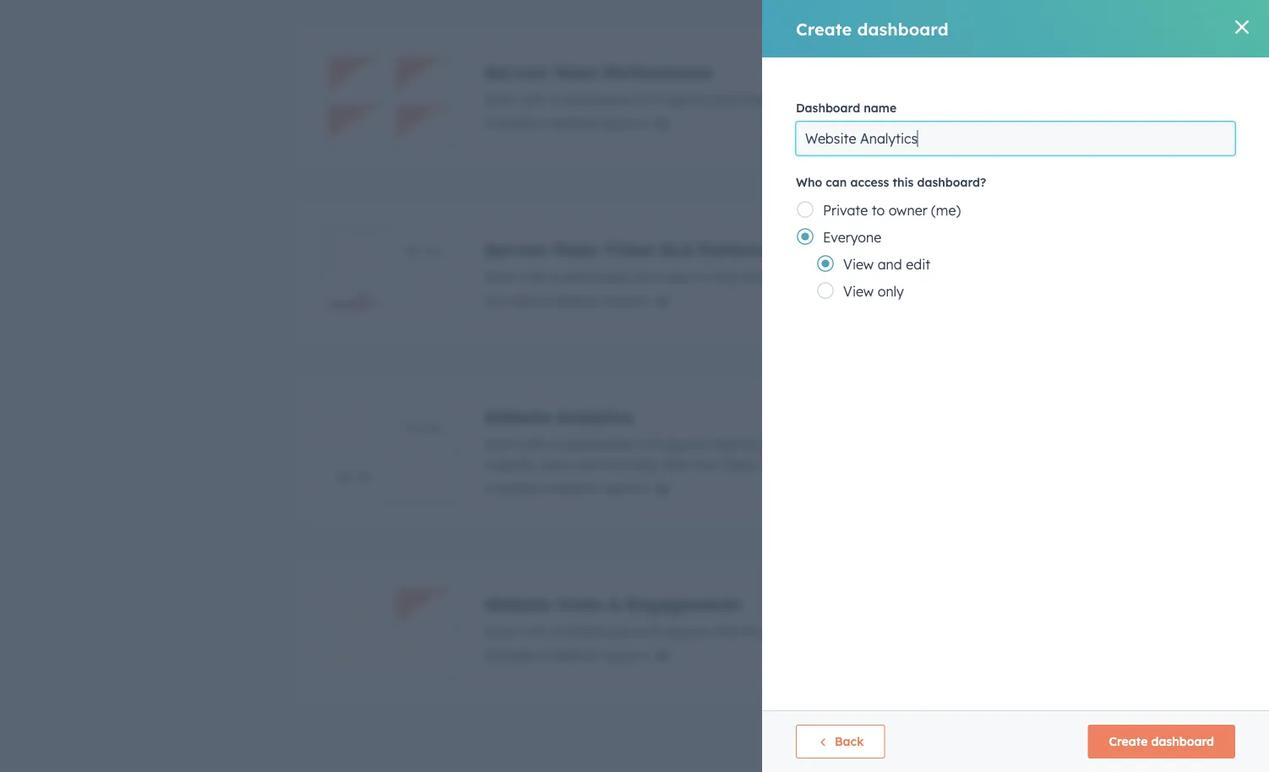 Task type: locate. For each thing, give the bounding box(es) containing it.
and
[[878, 256, 902, 273], [569, 456, 594, 473], [902, 623, 927, 640]]

service
[[484, 61, 547, 82], [484, 239, 547, 260]]

1 on from the top
[[782, 436, 798, 452]]

a inside service team ticket sla performance overview start with a dashboard of 6 reports that track how your service team is handling tickets.
[[550, 268, 559, 285]]

help
[[744, 91, 770, 108]]

4 with from the top
[[520, 623, 547, 640]]

team inside service team ticket sla performance overview start with a dashboard of 6 reports that track how your service team is handling tickets.
[[891, 268, 924, 285]]

website.
[[912, 456, 964, 473], [1071, 623, 1123, 640]]

0 horizontal spatial are
[[807, 456, 828, 473]]

with inside website visits & engagements start with a dashboard of 8 reports that focus on quality of visits and engagements to your website.
[[520, 623, 547, 640]]

website up website,
[[484, 406, 551, 427]]

of inside service team ticket sla performance overview start with a dashboard of 6 reports that track how your service team is handling tickets.
[[635, 268, 648, 285]]

1 vertical spatial team
[[552, 239, 598, 260]]

your inside service team performance start with a dashboard of 6 reports that help to track how your service team is performing.
[[857, 91, 886, 108]]

0 horizontal spatial track
[[744, 268, 776, 285]]

how
[[827, 91, 854, 108], [780, 268, 806, 285], [941, 436, 967, 452], [690, 456, 716, 473]]

name
[[864, 101, 897, 115]]

how inside service team performance start with a dashboard of 6 reports that help to track how your service team is performing.
[[827, 91, 854, 108]]

1 horizontal spatial website.
[[1071, 623, 1123, 640]]

of
[[635, 91, 648, 108], [635, 268, 648, 285], [635, 436, 648, 452], [635, 623, 648, 640], [849, 623, 862, 640]]

1 horizontal spatial visitors
[[1011, 436, 1056, 452]]

includes for website analytics
[[484, 479, 538, 496]]

view and edit
[[843, 256, 930, 273]]

1 includes 8 default reports from the top
[[484, 479, 649, 496]]

sessions.
[[854, 436, 910, 452]]

1 start from the top
[[484, 91, 516, 108]]

2 default from the top
[[554, 292, 599, 309]]

0 horizontal spatial see
[[663, 456, 686, 473]]

1 horizontal spatial service
[[890, 91, 935, 108]]

4 start from the top
[[484, 623, 516, 640]]

2 horizontal spatial to
[[1022, 623, 1035, 640]]

includes 8 default reports for analytics
[[484, 479, 649, 496]]

0 vertical spatial see
[[914, 436, 938, 452]]

default for start
[[554, 479, 599, 496]]

start
[[484, 91, 516, 108], [484, 268, 516, 285], [484, 436, 516, 452], [484, 623, 516, 640]]

1 vertical spatial includes 6 default reports
[[484, 292, 648, 309]]

and right new
[[569, 456, 594, 473]]

0 vertical spatial includes 8 default reports
[[484, 479, 649, 496]]

team for ticket
[[552, 239, 598, 260]]

service team performance start with a dashboard of 6 reports that help to track how your service team is performing.
[[484, 61, 1064, 108]]

dashboard inside website analytics start with a dashboard of 8 reports that focus on website sessions. see how many visitors are visiting your website, new and returning. see how these visitors are finding your website.
[[562, 436, 632, 452]]

ticket
[[604, 239, 655, 260]]

includes for service team performance
[[484, 114, 538, 131]]

1 horizontal spatial is
[[976, 91, 986, 108]]

visitors
[[1011, 436, 1056, 452], [758, 456, 803, 473]]

0 vertical spatial performance
[[604, 61, 713, 82]]

are left visiting
[[1060, 436, 1081, 452]]

6 inside service team performance start with a dashboard of 6 reports that help to track how your service team is performing.
[[652, 91, 660, 108]]

1 vertical spatial includes 8 default reports
[[484, 647, 649, 664]]

4 default from the top
[[554, 647, 599, 664]]

2 on from the top
[[782, 623, 798, 640]]

see right 'sessions.'
[[914, 436, 938, 452]]

start inside service team performance start with a dashboard of 6 reports that help to track how your service team is performing.
[[484, 91, 516, 108]]

1 horizontal spatial to
[[872, 202, 885, 219]]

2 view from the top
[[843, 283, 874, 300]]

3 includes from the top
[[484, 479, 538, 496]]

that inside service team ticket sla performance overview start with a dashboard of 6 reports that track how your service team is handling tickets.
[[714, 268, 740, 285]]

website. inside website analytics start with a dashboard of 8 reports that focus on website sessions. see how many visitors are visiting your website, new and returning. see how these visitors are finding your website.
[[912, 456, 964, 473]]

1 vertical spatial focus
[[744, 623, 778, 640]]

performance inside service team ticket sla performance overview start with a dashboard of 6 reports that track how your service team is handling tickets.
[[698, 239, 807, 260]]

1 horizontal spatial see
[[914, 436, 938, 452]]

focus
[[744, 436, 778, 452], [744, 623, 778, 640]]

reports
[[664, 91, 710, 108], [602, 114, 648, 131], [664, 268, 710, 285], [602, 292, 648, 309], [664, 436, 710, 452], [603, 479, 649, 496], [664, 623, 710, 640], [603, 647, 649, 664]]

reports inside website visits & engagements start with a dashboard of 8 reports that focus on quality of visits and engagements to your website.
[[664, 623, 710, 640]]

to right help at right
[[774, 91, 787, 108]]

focus left quality
[[744, 623, 778, 640]]

1 vertical spatial performance
[[698, 239, 807, 260]]

and up only on the top right
[[878, 256, 902, 273]]

1 vertical spatial team
[[891, 268, 924, 285]]

engagements
[[626, 594, 742, 615]]

view down everyone
[[843, 256, 874, 273]]

1 vertical spatial website.
[[1071, 623, 1123, 640]]

everyone
[[823, 229, 881, 246]]

1 with from the top
[[520, 91, 547, 108]]

1 focus from the top
[[744, 436, 778, 452]]

1 team from the top
[[552, 61, 598, 82]]

1 vertical spatial track
[[744, 268, 776, 285]]

see right returning.
[[663, 456, 686, 473]]

0 vertical spatial service
[[484, 61, 547, 82]]

team inside service team performance start with a dashboard of 6 reports that help to track how your service team is performing.
[[939, 91, 972, 108]]

edit
[[906, 256, 930, 273]]

team
[[552, 61, 598, 82], [552, 239, 598, 260]]

to down access
[[872, 202, 885, 219]]

team
[[939, 91, 972, 108], [891, 268, 924, 285]]

to
[[774, 91, 787, 108], [872, 202, 885, 219], [1022, 623, 1035, 640]]

dashboard inside service team ticket sla performance overview start with a dashboard of 6 reports that track how your service team is handling tickets.
[[562, 268, 632, 285]]

0 vertical spatial and
[[878, 256, 902, 273]]

this
[[893, 175, 914, 190]]

website visits & engagements start with a dashboard of 8 reports that focus on quality of visits and engagements to your website.
[[484, 594, 1123, 640]]

1 horizontal spatial are
[[1060, 436, 1081, 452]]

0 vertical spatial team
[[939, 91, 972, 108]]

website for website analytics
[[484, 406, 551, 427]]

6
[[652, 91, 660, 108], [542, 114, 550, 131], [652, 268, 660, 285], [542, 292, 550, 309]]

3 that from the top
[[714, 436, 740, 452]]

that
[[714, 91, 740, 108], [714, 268, 740, 285], [714, 436, 740, 452], [714, 623, 740, 640]]

only
[[878, 283, 904, 300]]

1 that from the top
[[714, 91, 740, 108]]

2 start from the top
[[484, 268, 516, 285]]

start inside service team ticket sla performance overview start with a dashboard of 6 reports that track how your service team is handling tickets.
[[484, 268, 516, 285]]

see
[[914, 436, 938, 452], [663, 456, 686, 473]]

owner
[[889, 202, 927, 219]]

website left visits
[[484, 594, 551, 615]]

0 vertical spatial website.
[[912, 456, 964, 473]]

start inside website analytics start with a dashboard of 8 reports that focus on website sessions. see how many visitors are visiting your website, new and returning. see how these visitors are finding your website.
[[484, 436, 516, 452]]

service inside service team ticket sla performance overview start with a dashboard of 6 reports that track how your service team is handling tickets.
[[484, 239, 547, 260]]

to inside service team performance start with a dashboard of 6 reports that help to track how your service team is performing.
[[774, 91, 787, 108]]

1 vertical spatial on
[[782, 623, 798, 640]]

1 a from the top
[[550, 91, 559, 108]]

1 vertical spatial create dashboard
[[1109, 734, 1214, 749]]

2 focus from the top
[[744, 623, 778, 640]]

2 includes from the top
[[484, 292, 538, 309]]

1 vertical spatial website
[[484, 594, 551, 615]]

visitors right these
[[758, 456, 803, 473]]

(me)
[[931, 202, 961, 219]]

team for performance
[[552, 61, 598, 82]]

includes 6 default reports for ticket
[[484, 292, 648, 309]]

0 vertical spatial website
[[484, 406, 551, 427]]

a
[[550, 91, 559, 108], [550, 268, 559, 285], [550, 436, 559, 452], [550, 623, 559, 640]]

view left only on the top right
[[843, 283, 874, 300]]

service for service team performance
[[484, 61, 547, 82]]

4 that from the top
[[714, 623, 740, 640]]

reports inside website analytics start with a dashboard of 8 reports that focus on website sessions. see how many visitors are visiting your website, new and returning. see how these visitors are finding your website.
[[664, 436, 710, 452]]

website inside website analytics start with a dashboard of 8 reports that focus on website sessions. see how many visitors are visiting your website, new and returning. see how these visitors are finding your website.
[[484, 406, 551, 427]]

2 that from the top
[[714, 268, 740, 285]]

service down the overview
[[842, 268, 887, 285]]

sla
[[660, 239, 693, 260]]

your
[[857, 91, 886, 108], [810, 268, 838, 285], [1134, 436, 1162, 452], [880, 456, 908, 473], [1039, 623, 1068, 640]]

1 vertical spatial view
[[843, 283, 874, 300]]

0 vertical spatial track
[[791, 91, 824, 108]]

is left 'performing.'
[[976, 91, 986, 108]]

on inside website visits & engagements start with a dashboard of 8 reports that focus on quality of visits and engagements to your website.
[[782, 623, 798, 640]]

includes for service team ticket sla performance overview
[[484, 292, 538, 309]]

Dashboard name text field
[[796, 122, 1235, 155]]

website inside website visits & engagements start with a dashboard of 8 reports that focus on quality of visits and engagements to your website.
[[484, 594, 551, 615]]

4 includes from the top
[[484, 647, 538, 664]]

0 horizontal spatial is
[[928, 268, 938, 285]]

1 website from the top
[[484, 406, 551, 427]]

and inside website analytics start with a dashboard of 8 reports that focus on website sessions. see how many visitors are visiting your website, new and returning. see how these visitors are finding your website.
[[569, 456, 594, 473]]

4 a from the top
[[550, 623, 559, 640]]

default
[[554, 114, 599, 131], [554, 292, 599, 309], [554, 479, 599, 496], [554, 647, 599, 664]]

dashboard inside "button"
[[1151, 734, 1214, 749]]

team inside service team performance start with a dashboard of 6 reports that help to track how your service team is performing.
[[552, 61, 598, 82]]

2 website from the top
[[484, 594, 551, 615]]

2 vertical spatial and
[[902, 623, 927, 640]]

performing.
[[989, 91, 1064, 108]]

your down the overview
[[810, 268, 838, 285]]

0 vertical spatial team
[[552, 61, 598, 82]]

are down website
[[807, 456, 828, 473]]

None checkbox
[[294, 199, 1191, 350], [294, 554, 1191, 705], [294, 199, 1191, 350], [294, 554, 1191, 705]]

1 horizontal spatial create
[[1109, 734, 1148, 749]]

many
[[971, 436, 1007, 452]]

3 a from the top
[[550, 436, 559, 452]]

service
[[890, 91, 935, 108], [842, 268, 887, 285]]

1 view from the top
[[843, 256, 874, 273]]

0 horizontal spatial service
[[842, 268, 887, 285]]

None checkbox
[[294, 22, 1191, 172], [294, 377, 1191, 527], [294, 22, 1191, 172], [294, 377, 1191, 527]]

website
[[802, 436, 850, 452]]

2 a from the top
[[550, 268, 559, 285]]

your inside website visits & engagements start with a dashboard of 8 reports that focus on quality of visits and engagements to your website.
[[1039, 623, 1068, 640]]

create dashboard
[[796, 18, 949, 39], [1109, 734, 1214, 749]]

1 horizontal spatial team
[[939, 91, 972, 108]]

2 vertical spatial to
[[1022, 623, 1035, 640]]

website
[[484, 406, 551, 427], [484, 594, 551, 615]]

your up access
[[857, 91, 886, 108]]

1 vertical spatial service
[[842, 268, 887, 285]]

is
[[976, 91, 986, 108], [928, 268, 938, 285]]

1 vertical spatial is
[[928, 268, 938, 285]]

1 default from the top
[[554, 114, 599, 131]]

on
[[782, 436, 798, 452], [782, 623, 798, 640]]

2 includes 8 default reports from the top
[[484, 647, 649, 664]]

includes 8 default reports down visits
[[484, 647, 649, 664]]

0 vertical spatial includes 6 default reports
[[484, 114, 648, 131]]

performance inside service team performance start with a dashboard of 6 reports that help to track how your service team is performing.
[[604, 61, 713, 82]]

2 with from the top
[[520, 268, 547, 285]]

includes for website visits & engagements
[[484, 647, 538, 664]]

with inside service team performance start with a dashboard of 6 reports that help to track how your service team is performing.
[[520, 91, 547, 108]]

0 horizontal spatial website.
[[912, 456, 964, 473]]

0 vertical spatial view
[[843, 256, 874, 273]]

how left name on the right top
[[827, 91, 854, 108]]

0 horizontal spatial to
[[774, 91, 787, 108]]

includes 8 default reports down new
[[484, 479, 649, 496]]

on left quality
[[782, 623, 798, 640]]

1 includes 6 default reports from the top
[[484, 114, 648, 131]]

website for website visits & engagements
[[484, 594, 551, 615]]

with
[[520, 91, 547, 108], [520, 268, 547, 285], [520, 436, 547, 452], [520, 623, 547, 640]]

start inside website visits & engagements start with a dashboard of 8 reports that focus on quality of visits and engagements to your website.
[[484, 623, 516, 640]]

0 vertical spatial is
[[976, 91, 986, 108]]

with inside service team ticket sla performance overview start with a dashboard of 6 reports that track how your service team is handling tickets.
[[520, 268, 547, 285]]

track
[[791, 91, 824, 108], [744, 268, 776, 285]]

6 inside service team ticket sla performance overview start with a dashboard of 6 reports that track how your service team is handling tickets.
[[652, 268, 660, 285]]

of inside service team performance start with a dashboard of 6 reports that help to track how your service team is performing.
[[635, 91, 648, 108]]

0 vertical spatial create dashboard
[[796, 18, 949, 39]]

1 vertical spatial and
[[569, 456, 594, 473]]

2 team from the top
[[552, 239, 598, 260]]

2 includes 6 default reports from the top
[[484, 292, 648, 309]]

3 default from the top
[[554, 479, 599, 496]]

3 start from the top
[[484, 436, 516, 452]]

on left website
[[782, 436, 798, 452]]

1 horizontal spatial create dashboard
[[1109, 734, 1214, 749]]

reports inside service team performance start with a dashboard of 6 reports that help to track how your service team is performing.
[[664, 91, 710, 108]]

includes 8 default reports
[[484, 479, 649, 496], [484, 647, 649, 664]]

0 horizontal spatial visitors
[[758, 456, 803, 473]]

create dashboard button
[[1088, 725, 1235, 759]]

create
[[796, 18, 852, 39], [1109, 734, 1148, 749]]

1 vertical spatial to
[[872, 202, 885, 219]]

team left 'performing.'
[[939, 91, 972, 108]]

service inside service team performance start with a dashboard of 6 reports that help to track how your service team is performing.
[[890, 91, 935, 108]]

0 horizontal spatial create dashboard
[[796, 18, 949, 39]]

of inside website analytics start with a dashboard of 8 reports that focus on website sessions. see how many visitors are visiting your website, new and returning. see how these visitors are finding your website.
[[635, 436, 648, 452]]

team down the overview
[[891, 268, 924, 285]]

visits
[[556, 594, 602, 615]]

3 with from the top
[[520, 436, 547, 452]]

engagements
[[931, 623, 1018, 640]]

back button
[[796, 725, 885, 759]]

website. inside website visits & engagements start with a dashboard of 8 reports that focus on quality of visits and engagements to your website.
[[1071, 623, 1123, 640]]

service up the this
[[890, 91, 935, 108]]

a inside website analytics start with a dashboard of 8 reports that focus on website sessions. see how many visitors are visiting your website, new and returning. see how these visitors are finding your website.
[[550, 436, 559, 452]]

to right engagements
[[1022, 623, 1035, 640]]

service inside service team performance start with a dashboard of 6 reports that help to track how your service team is performing.
[[484, 61, 547, 82]]

website,
[[484, 456, 536, 473]]

0 vertical spatial to
[[774, 91, 787, 108]]

0 horizontal spatial team
[[891, 268, 924, 285]]

1 vertical spatial are
[[807, 456, 828, 473]]

1 vertical spatial service
[[484, 239, 547, 260]]

8
[[652, 436, 660, 452], [542, 479, 550, 496], [652, 623, 660, 640], [542, 647, 550, 664]]

1 includes from the top
[[484, 114, 538, 131]]

0 vertical spatial service
[[890, 91, 935, 108]]

how left view only in the right top of the page
[[780, 268, 806, 285]]

visitors right many
[[1011, 436, 1056, 452]]

are
[[1060, 436, 1081, 452], [807, 456, 828, 473]]

team inside service team ticket sla performance overview start with a dashboard of 6 reports that track how your service team is handling tickets.
[[552, 239, 598, 260]]

focus up these
[[744, 436, 778, 452]]

0 vertical spatial on
[[782, 436, 798, 452]]

includes
[[484, 114, 538, 131], [484, 292, 538, 309], [484, 479, 538, 496], [484, 647, 538, 664]]

1 vertical spatial create
[[1109, 734, 1148, 749]]

view
[[843, 256, 874, 273], [843, 283, 874, 300]]

performance
[[604, 61, 713, 82], [698, 239, 807, 260]]

dashboard
[[857, 18, 949, 39], [562, 91, 632, 108], [562, 268, 632, 285], [562, 436, 632, 452], [562, 623, 632, 640], [1151, 734, 1214, 749]]

1 service from the top
[[484, 61, 547, 82]]

0 vertical spatial focus
[[744, 436, 778, 452]]

is left handling
[[928, 268, 938, 285]]

2 service from the top
[[484, 239, 547, 260]]

and right visits
[[902, 623, 927, 640]]

finding
[[832, 456, 876, 473]]

overview
[[812, 239, 893, 260]]

1 horizontal spatial track
[[791, 91, 824, 108]]

your right engagements
[[1039, 623, 1068, 640]]

includes 6 default reports
[[484, 114, 648, 131], [484, 292, 648, 309]]

that inside website visits & engagements start with a dashboard of 8 reports that focus on quality of visits and engagements to your website.
[[714, 623, 740, 640]]

analytics
[[556, 406, 634, 427]]

0 horizontal spatial create
[[796, 18, 852, 39]]

default for ticket
[[554, 292, 599, 309]]



Task type: vqa. For each thing, say whether or not it's contained in the screenshot.


Task type: describe. For each thing, give the bounding box(es) containing it.
private to owner (me)
[[823, 202, 961, 219]]

default for performance
[[554, 114, 599, 131]]

track inside service team performance start with a dashboard of 6 reports that help to track how your service team is performing.
[[791, 91, 824, 108]]

dashboard inside website visits & engagements start with a dashboard of 8 reports that focus on quality of visits and engagements to your website.
[[562, 623, 632, 640]]

returning.
[[598, 456, 659, 473]]

8 inside website visits & engagements start with a dashboard of 8 reports that focus on quality of visits and engagements to your website.
[[652, 623, 660, 640]]

tickets.
[[1001, 268, 1046, 285]]

new
[[540, 456, 566, 473]]

visits
[[866, 623, 898, 640]]

website analytics start with a dashboard of 8 reports that focus on website sessions. see how many visitors are visiting your website, new and returning. see how these visitors are finding your website.
[[484, 406, 1162, 473]]

dashboard inside service team performance start with a dashboard of 6 reports that help to track how your service team is performing.
[[562, 91, 632, 108]]

service team ticket sla performance overview start with a dashboard of 6 reports that track how your service team is handling tickets.
[[484, 239, 1046, 285]]

how left these
[[690, 456, 716, 473]]

reports inside service team ticket sla performance overview start with a dashboard of 6 reports that track how your service team is handling tickets.
[[664, 268, 710, 285]]

0 vertical spatial are
[[1060, 436, 1081, 452]]

that inside website analytics start with a dashboard of 8 reports that focus on website sessions. see how many visitors are visiting your website, new and returning. see how these visitors are finding your website.
[[714, 436, 740, 452]]

close image
[[1235, 20, 1249, 34]]

dashboard name
[[796, 101, 897, 115]]

and inside website visits & engagements start with a dashboard of 8 reports that focus on quality of visits and engagements to your website.
[[902, 623, 927, 640]]

on inside website analytics start with a dashboard of 8 reports that focus on website sessions. see how many visitors are visiting your website, new and returning. see how these visitors are finding your website.
[[782, 436, 798, 452]]

who can access this dashboard?
[[796, 175, 986, 190]]

back
[[835, 734, 864, 749]]

these
[[720, 456, 754, 473]]

0 vertical spatial visitors
[[1011, 436, 1056, 452]]

with inside website analytics start with a dashboard of 8 reports that focus on website sessions. see how many visitors are visiting your website, new and returning. see how these visitors are finding your website.
[[520, 436, 547, 452]]

focus inside website analytics start with a dashboard of 8 reports that focus on website sessions. see how many visitors are visiting your website, new and returning. see how these visitors are finding your website.
[[744, 436, 778, 452]]

includes 8 default reports for visits
[[484, 647, 649, 664]]

service for service team ticket sla performance overview
[[484, 239, 547, 260]]

a inside service team performance start with a dashboard of 6 reports that help to track how your service team is performing.
[[550, 91, 559, 108]]

0 vertical spatial create
[[796, 18, 852, 39]]

create dashboard inside "button"
[[1109, 734, 1214, 749]]

who
[[796, 175, 822, 190]]

to inside website visits & engagements start with a dashboard of 8 reports that focus on quality of visits and engagements to your website.
[[1022, 623, 1035, 640]]

your right visiting
[[1134, 436, 1162, 452]]

handling
[[942, 268, 997, 285]]

visiting
[[1085, 436, 1130, 452]]

that inside service team performance start with a dashboard of 6 reports that help to track how your service team is performing.
[[714, 91, 740, 108]]

view for view and edit
[[843, 256, 874, 273]]

dashboard
[[796, 101, 860, 115]]

your down 'sessions.'
[[880, 456, 908, 473]]

create inside create dashboard "button"
[[1109, 734, 1148, 749]]

is inside service team performance start with a dashboard of 6 reports that help to track how your service team is performing.
[[976, 91, 986, 108]]

a inside website visits & engagements start with a dashboard of 8 reports that focus on quality of visits and engagements to your website.
[[550, 623, 559, 640]]

&
[[608, 594, 621, 615]]

how inside service team ticket sla performance overview start with a dashboard of 6 reports that track how your service team is handling tickets.
[[780, 268, 806, 285]]

focus inside website visits & engagements start with a dashboard of 8 reports that focus on quality of visits and engagements to your website.
[[744, 623, 778, 640]]

dashboard?
[[917, 175, 986, 190]]

default for &
[[554, 647, 599, 664]]

view only
[[843, 283, 904, 300]]

view for view only
[[843, 283, 874, 300]]

track inside service team ticket sla performance overview start with a dashboard of 6 reports that track how your service team is handling tickets.
[[744, 268, 776, 285]]

access
[[850, 175, 889, 190]]

is inside service team ticket sla performance overview start with a dashboard of 6 reports that track how your service team is handling tickets.
[[928, 268, 938, 285]]

how left many
[[941, 436, 967, 452]]

can
[[826, 175, 847, 190]]

1 vertical spatial see
[[663, 456, 686, 473]]

quality
[[802, 623, 845, 640]]

your inside service team ticket sla performance overview start with a dashboard of 6 reports that track how your service team is handling tickets.
[[810, 268, 838, 285]]

includes 6 default reports for performance
[[484, 114, 648, 131]]

1 vertical spatial visitors
[[758, 456, 803, 473]]

service inside service team ticket sla performance overview start with a dashboard of 6 reports that track how your service team is handling tickets.
[[842, 268, 887, 285]]

8 inside website analytics start with a dashboard of 8 reports that focus on website sessions. see how many visitors are visiting your website, new and returning. see how these visitors are finding your website.
[[652, 436, 660, 452]]

private
[[823, 202, 868, 219]]



